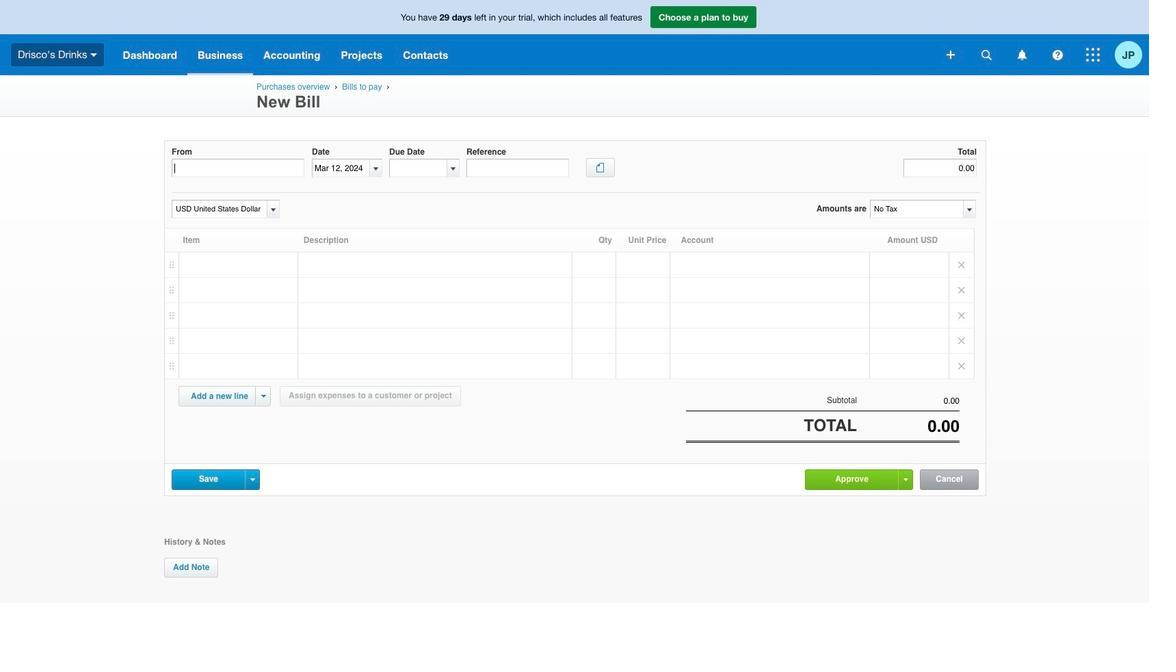 Task type: describe. For each thing, give the bounding box(es) containing it.
2 delete line item image from the top
[[950, 303, 975, 328]]

more add line options... image
[[261, 395, 266, 398]]

1 delete line item image from the top
[[950, 278, 975, 303]]

more save options... image
[[250, 478, 255, 481]]

more approve options... image
[[904, 478, 909, 481]]

0 horizontal spatial svg image
[[947, 51, 956, 59]]



Task type: vqa. For each thing, say whether or not it's contained in the screenshot.
the topmost online
no



Task type: locate. For each thing, give the bounding box(es) containing it.
1 horizontal spatial svg image
[[1087, 48, 1101, 62]]

0 vertical spatial delete line item image
[[950, 253, 975, 277]]

0 vertical spatial delete line item image
[[950, 278, 975, 303]]

1 vertical spatial delete line item image
[[950, 354, 975, 379]]

None text field
[[172, 159, 305, 177], [313, 160, 370, 177], [390, 160, 447, 177], [858, 417, 960, 436], [172, 159, 305, 177], [313, 160, 370, 177], [390, 160, 447, 177], [858, 417, 960, 436]]

svg image
[[1087, 48, 1101, 62], [947, 51, 956, 59]]

None text field
[[467, 159, 570, 177], [904, 159, 977, 177], [172, 201, 265, 218], [871, 201, 963, 218], [858, 396, 960, 406], [467, 159, 570, 177], [904, 159, 977, 177], [172, 201, 265, 218], [871, 201, 963, 218], [858, 396, 960, 406]]

3 delete line item image from the top
[[950, 329, 975, 353]]

1 vertical spatial delete line item image
[[950, 303, 975, 328]]

delete line item image
[[950, 278, 975, 303], [950, 303, 975, 328], [950, 329, 975, 353]]

2 vertical spatial delete line item image
[[950, 329, 975, 353]]

delete line item image
[[950, 253, 975, 277], [950, 354, 975, 379]]

1 delete line item image from the top
[[950, 253, 975, 277]]

2 delete line item image from the top
[[950, 354, 975, 379]]

svg image
[[982, 50, 992, 60], [1018, 50, 1027, 60], [1053, 50, 1063, 60], [91, 53, 97, 57]]

banner
[[0, 0, 1150, 75]]



